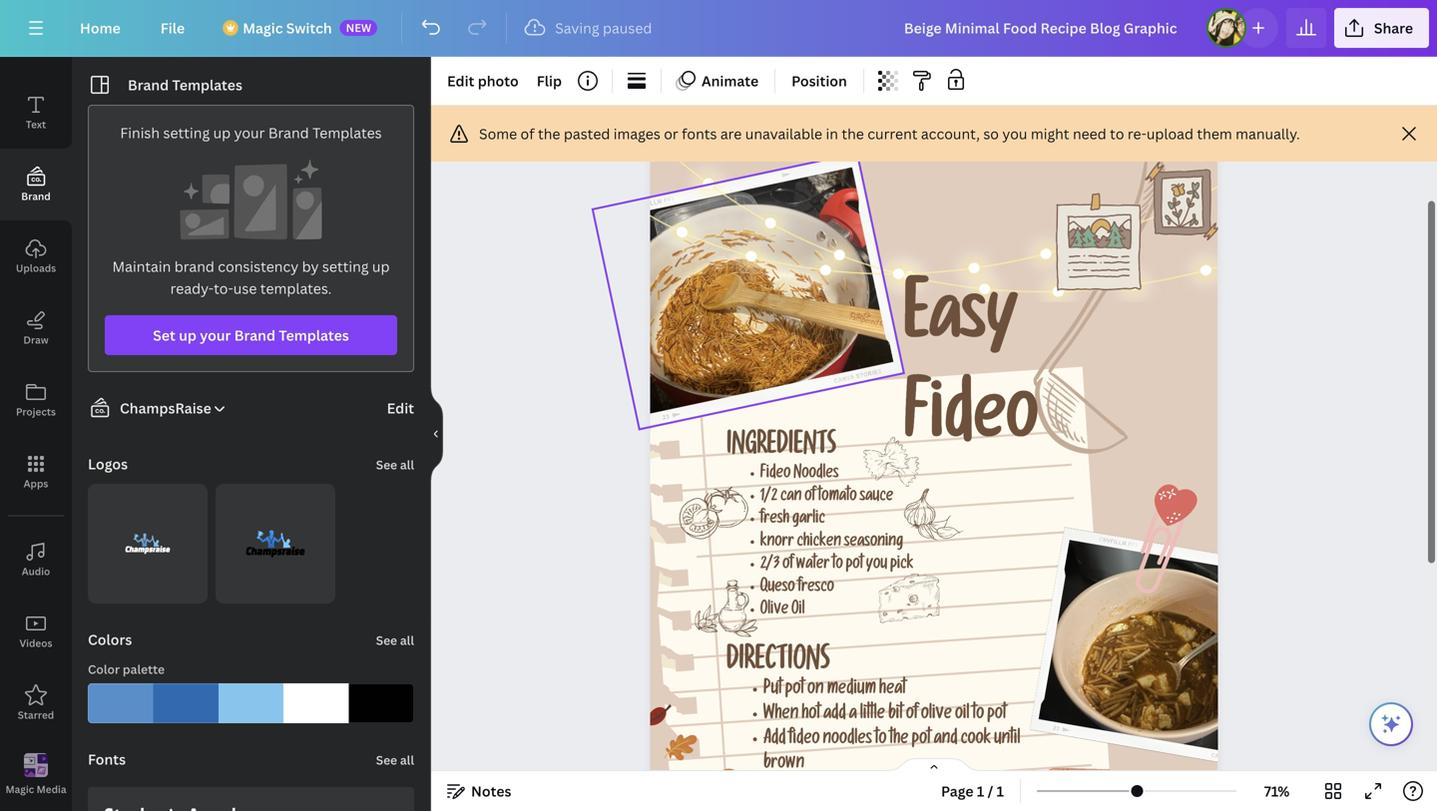 Task type: describe. For each thing, give the bounding box(es) containing it.
pot up until
[[988, 707, 1007, 725]]

/
[[988, 782, 994, 801]]

Design title text field
[[889, 8, 1199, 48]]

of right 2/3
[[783, 558, 794, 575]]

animate button
[[670, 65, 767, 97]]

laddle icon image
[[969, 150, 1281, 478]]

elements button
[[0, 5, 72, 77]]

to down little
[[876, 732, 887, 750]]

a
[[850, 707, 858, 725]]

0 vertical spatial up
[[213, 123, 231, 142]]

easy
[[905, 289, 1019, 364]]

cook
[[961, 732, 992, 750]]

0 vertical spatial setting
[[163, 123, 210, 142]]

chicken
[[797, 535, 842, 552]]

olive oil hand drawn image
[[696, 581, 758, 637]]

account,
[[922, 124, 980, 143]]

saving paused
[[555, 18, 652, 37]]

queso
[[761, 581, 796, 598]]

fonts
[[88, 750, 126, 769]]

saving paused status
[[515, 16, 662, 40]]

file button
[[145, 8, 201, 48]]

canva assistant image
[[1380, 713, 1404, 737]]

ingredients
[[727, 435, 837, 463]]

flip button
[[529, 65, 570, 97]]

images
[[614, 124, 661, 143]]

new
[[346, 20, 372, 35]]

magic for magic media
[[5, 783, 34, 797]]

unavailable
[[746, 124, 823, 143]]

uploads button
[[0, 221, 72, 293]]

maintain brand consistency by setting up ready-to-use templates.
[[112, 257, 390, 298]]

to-
[[214, 279, 233, 298]]

on
[[808, 682, 824, 700]]

champsraise
[[120, 399, 211, 418]]

edit button
[[387, 397, 414, 419]]

set
[[153, 326, 176, 345]]

the inside put pot on medium heat when hot add a little bit of olive oil to pot add fideo noodles to the pot and cook until brown
[[890, 732, 909, 750]]

starred
[[18, 709, 54, 722]]

see all button for logos
[[374, 444, 416, 484]]

0 vertical spatial templates
[[172, 75, 243, 94]]

to right oil
[[973, 707, 985, 725]]

switch
[[286, 18, 332, 37]]

set up your brand templates
[[153, 326, 349, 345]]

manually.
[[1236, 124, 1301, 143]]

finish setting up your brand templates
[[120, 123, 382, 142]]

magic switch
[[243, 18, 332, 37]]

see all for colors
[[376, 633, 414, 649]]

edit photo
[[447, 71, 519, 90]]

see all button for fonts
[[374, 740, 416, 780]]

71%
[[1265, 782, 1290, 801]]

noodles
[[823, 732, 873, 750]]

text
[[26, 118, 46, 131]]

starred button
[[0, 668, 72, 740]]

color
[[88, 662, 120, 678]]

pot left and
[[912, 732, 931, 750]]

file
[[161, 18, 185, 37]]

videos button
[[0, 596, 72, 668]]

2/3
[[761, 558, 780, 575]]

colors
[[88, 631, 132, 650]]

paused
[[603, 18, 652, 37]]

when
[[764, 707, 799, 725]]

show pages image
[[887, 758, 983, 774]]

little
[[861, 707, 886, 725]]

fresco
[[798, 581, 835, 598]]

all for fonts
[[400, 752, 414, 769]]

champsraise button
[[80, 396, 227, 420]]

position
[[792, 71, 848, 90]]

brand
[[174, 257, 215, 276]]

fideo
[[790, 732, 820, 750]]

text button
[[0, 77, 72, 149]]

apps
[[24, 477, 48, 491]]

use
[[233, 279, 257, 298]]

see for fonts
[[376, 752, 397, 769]]

put pot on medium heat when hot add a little bit of olive oil to pot add fideo noodles to the pot and cook until brown
[[764, 682, 1021, 775]]

home
[[80, 18, 121, 37]]

them
[[1198, 124, 1233, 143]]

fonts
[[682, 124, 717, 143]]

main menu bar
[[0, 0, 1438, 57]]

magic media button
[[0, 740, 72, 812]]

edit for edit photo
[[447, 71, 475, 90]]

or
[[664, 124, 679, 143]]

to inside fideo noodles 1/2 can of tomato sauce fresh garlic knorr chicken seasoning 2/3 of water to pot you pick queso fresco olive oil
[[833, 558, 844, 575]]

hot
[[802, 707, 821, 725]]

templates inside button
[[279, 326, 349, 345]]

magic media
[[5, 783, 66, 797]]

until
[[995, 732, 1021, 750]]

flip
[[537, 71, 562, 90]]

1/2
[[761, 490, 778, 507]]

you inside fideo noodles 1/2 can of tomato sauce fresh garlic knorr chicken seasoning 2/3 of water to pot you pick queso fresco olive oil
[[867, 558, 888, 575]]

olive
[[761, 603, 789, 620]]

projects button
[[0, 364, 72, 436]]

brand button
[[0, 149, 72, 221]]

olive
[[922, 707, 953, 725]]



Task type: vqa. For each thing, say whether or not it's contained in the screenshot.
Print
no



Task type: locate. For each thing, give the bounding box(es) containing it.
1 horizontal spatial edit
[[447, 71, 475, 90]]

1 horizontal spatial 1
[[997, 782, 1005, 801]]

media
[[37, 783, 66, 797]]

audio
[[22, 565, 50, 579]]

1
[[977, 782, 985, 801], [997, 782, 1005, 801]]

all
[[400, 457, 414, 473], [400, 633, 414, 649], [400, 752, 414, 769]]

of right some
[[521, 124, 535, 143]]

see
[[376, 457, 397, 473], [376, 633, 397, 649], [376, 752, 397, 769]]

pot
[[846, 558, 864, 575], [786, 682, 805, 700], [988, 707, 1007, 725], [912, 732, 931, 750]]

0 vertical spatial fideo
[[905, 389, 1039, 463]]

your down to-
[[200, 326, 231, 345]]

all for colors
[[400, 633, 414, 649]]

2 see from the top
[[376, 633, 397, 649]]

see for logos
[[376, 457, 397, 473]]

0 horizontal spatial up
[[179, 326, 197, 345]]

1 vertical spatial up
[[372, 257, 390, 276]]

pot left on
[[786, 682, 805, 700]]

1 1 from the left
[[977, 782, 985, 801]]

apps button
[[0, 436, 72, 508]]

up inside maintain brand consistency by setting up ready-to-use templates.
[[372, 257, 390, 276]]

1 horizontal spatial the
[[842, 124, 865, 143]]

fideo for fideo noodles 1/2 can of tomato sauce fresh garlic knorr chicken seasoning 2/3 of water to pot you pick queso fresco olive oil
[[761, 467, 791, 484]]

audio button
[[0, 524, 72, 596]]

projects
[[16, 405, 56, 419]]

1 all from the top
[[400, 457, 414, 473]]

1 vertical spatial magic
[[5, 783, 34, 797]]

2 vertical spatial see all
[[376, 752, 414, 769]]

finish
[[120, 123, 160, 142]]

to left re-
[[1111, 124, 1125, 143]]

the right in
[[842, 124, 865, 143]]

you down seasoning
[[867, 558, 888, 575]]

0 vertical spatial see
[[376, 457, 397, 473]]

up down brand templates
[[213, 123, 231, 142]]

notes
[[471, 782, 512, 801]]

2 horizontal spatial up
[[372, 257, 390, 276]]

1 see all button from the top
[[374, 444, 416, 484]]

2 vertical spatial up
[[179, 326, 197, 345]]

1 horizontal spatial fideo
[[905, 389, 1039, 463]]

magic left media
[[5, 783, 34, 797]]

1 horizontal spatial magic
[[243, 18, 283, 37]]

1 vertical spatial fideo
[[761, 467, 791, 484]]

page 1 / 1
[[942, 782, 1005, 801]]

1 vertical spatial see all button
[[374, 620, 416, 660]]

0 horizontal spatial you
[[867, 558, 888, 575]]

some
[[479, 124, 517, 143]]

garlic
[[793, 512, 826, 529]]

sauce
[[860, 490, 894, 507]]

current
[[868, 124, 918, 143]]

1 horizontal spatial you
[[1003, 124, 1028, 143]]

water
[[797, 558, 830, 575]]

magic for magic switch
[[243, 18, 283, 37]]

animate
[[702, 71, 759, 90]]

of right bit
[[907, 707, 919, 725]]

see for colors
[[376, 633, 397, 649]]

0 horizontal spatial edit
[[387, 399, 414, 418]]

2 vertical spatial all
[[400, 752, 414, 769]]

see all button for colors
[[374, 620, 416, 660]]

color palette
[[88, 662, 165, 678]]

0 vertical spatial magic
[[243, 18, 283, 37]]

setting inside maintain brand consistency by setting up ready-to-use templates.
[[322, 257, 369, 276]]

seasoning
[[845, 535, 904, 552]]

the down bit
[[890, 732, 909, 750]]

add
[[764, 732, 786, 750]]

0 horizontal spatial 1
[[977, 782, 985, 801]]

1 see all from the top
[[376, 457, 414, 473]]

all for logos
[[400, 457, 414, 473]]

hide image
[[430, 386, 443, 482]]

edit for edit
[[387, 399, 414, 418]]

oil
[[792, 603, 805, 620]]

up
[[213, 123, 231, 142], [372, 257, 390, 276], [179, 326, 197, 345]]

0 vertical spatial see all button
[[374, 444, 416, 484]]

so
[[984, 124, 999, 143]]

magic inside button
[[5, 783, 34, 797]]

bit
[[889, 707, 904, 725]]

brand templates
[[128, 75, 243, 94]]

might
[[1031, 124, 1070, 143]]

notes button
[[439, 776, 520, 808]]

1 vertical spatial all
[[400, 633, 414, 649]]

fideo for fideo
[[905, 389, 1039, 463]]

1 horizontal spatial your
[[234, 123, 265, 142]]

tomato
[[819, 490, 858, 507]]

fideo inside fideo noodles 1/2 can of tomato sauce fresh garlic knorr chicken seasoning 2/3 of water to pot you pick queso fresco olive oil
[[761, 467, 791, 484]]

uploads
[[16, 262, 56, 275]]

2 see all from the top
[[376, 633, 414, 649]]

magic left switch
[[243, 18, 283, 37]]

1 see from the top
[[376, 457, 397, 473]]

edit
[[447, 71, 475, 90], [387, 399, 414, 418]]

0 vertical spatial all
[[400, 457, 414, 473]]

edit left photo
[[447, 71, 475, 90]]

of right can
[[805, 490, 816, 507]]

2 all from the top
[[400, 633, 414, 649]]

setting right by
[[322, 257, 369, 276]]

3 see from the top
[[376, 752, 397, 769]]

1 vertical spatial your
[[200, 326, 231, 345]]

directions
[[727, 650, 830, 680]]

re-
[[1128, 124, 1147, 143]]

up right by
[[372, 257, 390, 276]]

3 see all from the top
[[376, 752, 414, 769]]

1 horizontal spatial setting
[[322, 257, 369, 276]]

see all for fonts
[[376, 752, 414, 769]]

magic inside the main menu bar
[[243, 18, 283, 37]]

see all button
[[374, 444, 416, 484], [374, 620, 416, 660], [374, 740, 416, 780]]

position button
[[784, 65, 856, 97]]

noodles
[[794, 467, 839, 484]]

brand
[[128, 75, 169, 94], [268, 123, 309, 142], [21, 190, 51, 203], [234, 326, 276, 345]]

add
[[824, 707, 847, 725]]

fresh
[[761, 512, 790, 529]]

and
[[934, 732, 958, 750]]

see all for logos
[[376, 457, 414, 473]]

1 horizontal spatial up
[[213, 123, 231, 142]]

2 vertical spatial see
[[376, 752, 397, 769]]

pot down seasoning
[[846, 558, 864, 575]]

consistency
[[218, 257, 299, 276]]

upload
[[1147, 124, 1194, 143]]

pasted
[[564, 124, 610, 143]]

3 see all button from the top
[[374, 740, 416, 780]]

edit inside popup button
[[447, 71, 475, 90]]

0 horizontal spatial setting
[[163, 123, 210, 142]]

the left the pasted at left top
[[538, 124, 561, 143]]

your
[[234, 123, 265, 142], [200, 326, 231, 345]]

farfalle pasta illustration image
[[864, 437, 920, 487]]

2 horizontal spatial the
[[890, 732, 909, 750]]

1 vertical spatial you
[[867, 558, 888, 575]]

1 left /
[[977, 782, 985, 801]]

3 all from the top
[[400, 752, 414, 769]]

fideo noodles 1/2 can of tomato sauce fresh garlic knorr chicken seasoning 2/3 of water to pot you pick queso fresco olive oil
[[761, 467, 914, 620]]

up inside set up your brand templates button
[[179, 326, 197, 345]]

pot inside fideo noodles 1/2 can of tomato sauce fresh garlic knorr chicken seasoning 2/3 of water to pot you pick queso fresco olive oil
[[846, 558, 864, 575]]

by
[[302, 257, 319, 276]]

1 vertical spatial see
[[376, 633, 397, 649]]

2 see all button from the top
[[374, 620, 416, 660]]

fideo
[[905, 389, 1039, 463], [761, 467, 791, 484]]

your inside button
[[200, 326, 231, 345]]

brown
[[764, 757, 805, 775]]

0 horizontal spatial magic
[[5, 783, 34, 797]]

of inside put pot on medium heat when hot add a little bit of olive oil to pot add fideo noodles to the pot and cook until brown
[[907, 707, 919, 725]]

0 vertical spatial edit
[[447, 71, 475, 90]]

1 vertical spatial edit
[[387, 399, 414, 418]]

0 horizontal spatial your
[[200, 326, 231, 345]]

the
[[538, 124, 561, 143], [842, 124, 865, 143], [890, 732, 909, 750]]

edit photo button
[[439, 65, 527, 97]]

saving
[[555, 18, 600, 37]]

some of the pasted images or fonts are unavailable in the current account, so you might need to re-upload them manually.
[[479, 124, 1301, 143]]

2 1 from the left
[[997, 782, 1005, 801]]

oil
[[956, 707, 970, 725]]

0 vertical spatial see all
[[376, 457, 414, 473]]

up right set
[[179, 326, 197, 345]]

knorr
[[761, 535, 795, 552]]

0 horizontal spatial fideo
[[761, 467, 791, 484]]

to right water
[[833, 558, 844, 575]]

medium
[[827, 682, 877, 700]]

draw
[[23, 334, 49, 347]]

1 vertical spatial setting
[[322, 257, 369, 276]]

1 right /
[[997, 782, 1005, 801]]

0 horizontal spatial the
[[538, 124, 561, 143]]

your down brand templates
[[234, 123, 265, 142]]

draw button
[[0, 293, 72, 364]]

0 vertical spatial you
[[1003, 124, 1028, 143]]

1 vertical spatial templates
[[313, 123, 382, 142]]

page
[[942, 782, 974, 801]]

templates
[[172, 75, 243, 94], [313, 123, 382, 142], [279, 326, 349, 345]]

71% button
[[1245, 776, 1310, 808]]

photo
[[478, 71, 519, 90]]

setting right finish
[[163, 123, 210, 142]]

templates.
[[260, 279, 332, 298]]

2 vertical spatial templates
[[279, 326, 349, 345]]

0 vertical spatial your
[[234, 123, 265, 142]]

2 vertical spatial see all button
[[374, 740, 416, 780]]

magic
[[243, 18, 283, 37], [5, 783, 34, 797]]

1 vertical spatial see all
[[376, 633, 414, 649]]

you right the so on the top right of the page
[[1003, 124, 1028, 143]]

videos
[[20, 637, 52, 651]]

logos
[[88, 455, 128, 474]]

setting
[[163, 123, 210, 142], [322, 257, 369, 276]]

edit left hide "image"
[[387, 399, 414, 418]]



